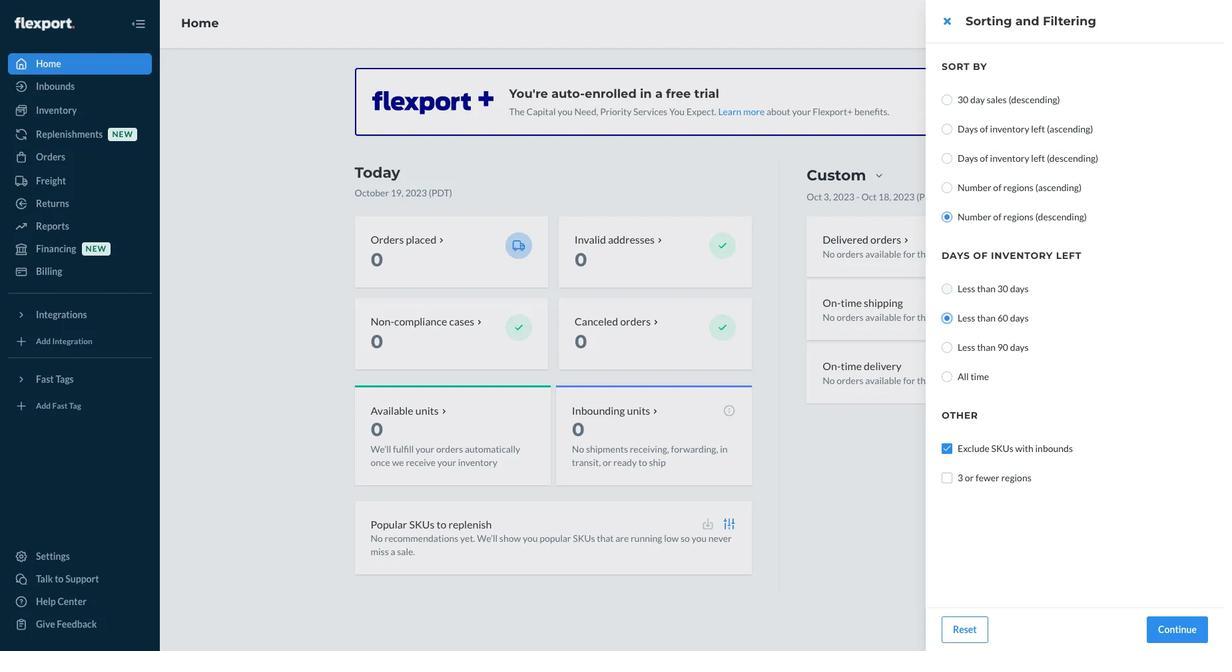Task type: vqa. For each thing, say whether or not it's contained in the screenshot.
topmost (Ascending)
yes



Task type: locate. For each thing, give the bounding box(es) containing it.
regions for (descending)
[[1004, 211, 1034, 223]]

less than 30 days
[[958, 283, 1029, 294]]

sort by
[[942, 61, 988, 73]]

0 vertical spatial regions
[[1004, 182, 1034, 193]]

1 horizontal spatial 30
[[998, 283, 1009, 294]]

None checkbox
[[942, 444, 953, 454], [942, 473, 953, 484], [942, 444, 953, 454], [942, 473, 953, 484]]

2 vertical spatial inventory
[[991, 250, 1053, 262]]

0 vertical spatial number
[[958, 182, 992, 193]]

of up number of regions (ascending)
[[980, 153, 989, 164]]

1 number from the top
[[958, 182, 992, 193]]

sales
[[987, 94, 1007, 105]]

number
[[958, 182, 992, 193], [958, 211, 992, 223]]

less for less than 30 days
[[958, 283, 976, 294]]

2 less from the top
[[958, 312, 976, 324]]

2 than from the top
[[977, 312, 996, 324]]

0 horizontal spatial 30
[[958, 94, 969, 105]]

left for days of inventory left (ascending)
[[1032, 123, 1045, 135]]

inventory down number of regions (descending)
[[991, 250, 1053, 262]]

less
[[958, 283, 976, 294], [958, 312, 976, 324], [958, 342, 976, 353]]

1 vertical spatial than
[[977, 312, 996, 324]]

0 vertical spatial (descending)
[[1009, 94, 1061, 105]]

0 vertical spatial inventory
[[990, 123, 1030, 135]]

(ascending) up days of inventory left (descending)
[[1047, 123, 1094, 135]]

left up days of inventory left (descending)
[[1032, 123, 1045, 135]]

number for number of regions (descending)
[[958, 211, 992, 223]]

2 vertical spatial (descending)
[[1036, 211, 1087, 223]]

3 or fewer regions
[[958, 472, 1032, 484]]

0 vertical spatial less
[[958, 283, 976, 294]]

None radio
[[942, 124, 953, 135], [942, 153, 953, 164], [942, 212, 953, 223], [942, 124, 953, 135], [942, 153, 953, 164], [942, 212, 953, 223]]

regions
[[1004, 182, 1034, 193], [1004, 211, 1034, 223], [1002, 472, 1032, 484]]

(descending) down number of regions (ascending)
[[1036, 211, 1087, 223]]

than
[[977, 283, 996, 294], [977, 312, 996, 324], [977, 342, 996, 353]]

(ascending)
[[1047, 123, 1094, 135], [1036, 182, 1082, 193]]

1 than from the top
[[977, 283, 996, 294]]

0 vertical spatial 30
[[958, 94, 969, 105]]

1 vertical spatial (descending)
[[1047, 153, 1099, 164]]

1 days from the top
[[958, 123, 979, 135]]

days right 90
[[1010, 342, 1029, 353]]

number of regions (descending)
[[958, 211, 1087, 223]]

of up less than 30 days at the top of the page
[[974, 250, 988, 262]]

30 day sales (descending)
[[958, 94, 1061, 105]]

of down "day"
[[980, 123, 989, 135]]

inventory
[[990, 123, 1030, 135], [990, 153, 1030, 164], [991, 250, 1053, 262]]

0 vertical spatial left
[[1032, 123, 1045, 135]]

1 vertical spatial regions
[[1004, 211, 1034, 223]]

(descending) up days of inventory left (ascending)
[[1009, 94, 1061, 105]]

number up "days of inventory left"
[[958, 211, 992, 223]]

30 up the '60'
[[998, 283, 1009, 294]]

days down "days of inventory left"
[[1010, 283, 1029, 294]]

days for less than 60 days
[[1010, 312, 1029, 324]]

of for days of inventory left
[[974, 250, 988, 262]]

by
[[973, 61, 988, 73]]

2 vertical spatial regions
[[1002, 472, 1032, 484]]

less up less than 60 days
[[958, 283, 976, 294]]

0 vertical spatial days
[[958, 123, 979, 135]]

30 left "day"
[[958, 94, 969, 105]]

left down number of regions (descending)
[[1056, 250, 1082, 262]]

less up all
[[958, 342, 976, 353]]

1 vertical spatial left
[[1032, 153, 1045, 164]]

of up number of regions (descending)
[[994, 182, 1002, 193]]

2 number from the top
[[958, 211, 992, 223]]

2 vertical spatial than
[[977, 342, 996, 353]]

inventory down 30 day sales (descending)
[[990, 123, 1030, 135]]

(descending) down days of inventory left (ascending)
[[1047, 153, 1099, 164]]

regions down number of regions (ascending)
[[1004, 211, 1034, 223]]

(descending) for 30 day sales (descending)
[[1009, 94, 1061, 105]]

with
[[1016, 443, 1034, 454]]

number up number of regions (descending)
[[958, 182, 992, 193]]

all
[[958, 371, 969, 382]]

None radio
[[942, 95, 953, 105], [942, 183, 953, 193], [942, 284, 953, 294], [942, 313, 953, 324], [942, 342, 953, 353], [942, 372, 953, 382], [942, 95, 953, 105], [942, 183, 953, 193], [942, 284, 953, 294], [942, 313, 953, 324], [942, 342, 953, 353], [942, 372, 953, 382]]

left down days of inventory left (ascending)
[[1032, 153, 1045, 164]]

than for 30
[[977, 283, 996, 294]]

1 vertical spatial days
[[958, 153, 979, 164]]

1 vertical spatial less
[[958, 312, 976, 324]]

inventory for days of inventory left (ascending)
[[990, 123, 1030, 135]]

less left the '60'
[[958, 312, 976, 324]]

1 vertical spatial 30
[[998, 283, 1009, 294]]

of
[[980, 123, 989, 135], [980, 153, 989, 164], [994, 182, 1002, 193], [994, 211, 1002, 223], [974, 250, 988, 262]]

60
[[998, 312, 1009, 324]]

0 vertical spatial than
[[977, 283, 996, 294]]

regions up number of regions (descending)
[[1004, 182, 1034, 193]]

exclude skus with inbounds
[[958, 443, 1073, 454]]

(ascending) down days of inventory left (descending)
[[1036, 182, 1082, 193]]

days
[[958, 123, 979, 135], [958, 153, 979, 164]]

days for days of inventory left (ascending)
[[958, 123, 979, 135]]

days
[[942, 250, 970, 262], [1010, 283, 1029, 294], [1010, 312, 1029, 324], [1010, 342, 1029, 353]]

less than 90 days
[[958, 342, 1029, 353]]

exclude
[[958, 443, 990, 454]]

of down number of regions (ascending)
[[994, 211, 1002, 223]]

2 vertical spatial left
[[1056, 250, 1082, 262]]

regions right the fewer
[[1002, 472, 1032, 484]]

days up less than 30 days at the top of the page
[[942, 250, 970, 262]]

(descending)
[[1009, 94, 1061, 105], [1047, 153, 1099, 164], [1036, 211, 1087, 223]]

30
[[958, 94, 969, 105], [998, 283, 1009, 294]]

2 vertical spatial less
[[958, 342, 976, 353]]

than left 90
[[977, 342, 996, 353]]

of for days of inventory left (ascending)
[[980, 123, 989, 135]]

than left the '60'
[[977, 312, 996, 324]]

than up less than 60 days
[[977, 283, 996, 294]]

1 vertical spatial number
[[958, 211, 992, 223]]

2 days from the top
[[958, 153, 979, 164]]

inventory up number of regions (ascending)
[[990, 153, 1030, 164]]

days right the '60'
[[1010, 312, 1029, 324]]

3 than from the top
[[977, 342, 996, 353]]

3 less from the top
[[958, 342, 976, 353]]

left
[[1032, 123, 1045, 135], [1032, 153, 1045, 164], [1056, 250, 1082, 262]]

than for 90
[[977, 342, 996, 353]]

1 less from the top
[[958, 283, 976, 294]]

1 vertical spatial inventory
[[990, 153, 1030, 164]]



Task type: describe. For each thing, give the bounding box(es) containing it.
sorting
[[966, 14, 1012, 29]]

left for days of inventory left
[[1056, 250, 1082, 262]]

days for days of inventory left (descending)
[[958, 153, 979, 164]]

inventory for days of inventory left
[[991, 250, 1053, 262]]

90
[[998, 342, 1009, 353]]

continue button
[[1147, 617, 1209, 644]]

and
[[1016, 14, 1040, 29]]

1 vertical spatial (ascending)
[[1036, 182, 1082, 193]]

number of regions (ascending)
[[958, 182, 1082, 193]]

of for number of regions (descending)
[[994, 211, 1002, 223]]

skus
[[992, 443, 1014, 454]]

fewer
[[976, 472, 1000, 484]]

less for less than 60 days
[[958, 312, 976, 324]]

close image
[[944, 16, 951, 27]]

other
[[942, 410, 979, 422]]

of for days of inventory left (descending)
[[980, 153, 989, 164]]

regions for (ascending)
[[1004, 182, 1034, 193]]

number for number of regions (ascending)
[[958, 182, 992, 193]]

inventory for days of inventory left (descending)
[[990, 153, 1030, 164]]

day
[[971, 94, 985, 105]]

days of inventory left (ascending)
[[958, 123, 1094, 135]]

reset button
[[942, 617, 989, 644]]

(descending) for number of regions (descending)
[[1036, 211, 1087, 223]]

0 vertical spatial (ascending)
[[1047, 123, 1094, 135]]

days of inventory left
[[942, 250, 1082, 262]]

sorting and filtering
[[966, 14, 1097, 29]]

left for days of inventory left (descending)
[[1032, 153, 1045, 164]]

continue
[[1159, 624, 1197, 636]]

days of inventory left (descending)
[[958, 153, 1099, 164]]

less for less than 90 days
[[958, 342, 976, 353]]

less than 60 days
[[958, 312, 1029, 324]]

or
[[965, 472, 974, 484]]

time
[[971, 371, 989, 382]]

days for less than 30 days
[[1010, 283, 1029, 294]]

of for number of regions (ascending)
[[994, 182, 1002, 193]]

filtering
[[1043, 14, 1097, 29]]

days for less than 90 days
[[1010, 342, 1029, 353]]

3
[[958, 472, 963, 484]]

sort
[[942, 61, 970, 73]]

inbounds
[[1036, 443, 1073, 454]]

all time
[[958, 371, 989, 382]]

reset
[[953, 624, 977, 636]]

than for 60
[[977, 312, 996, 324]]



